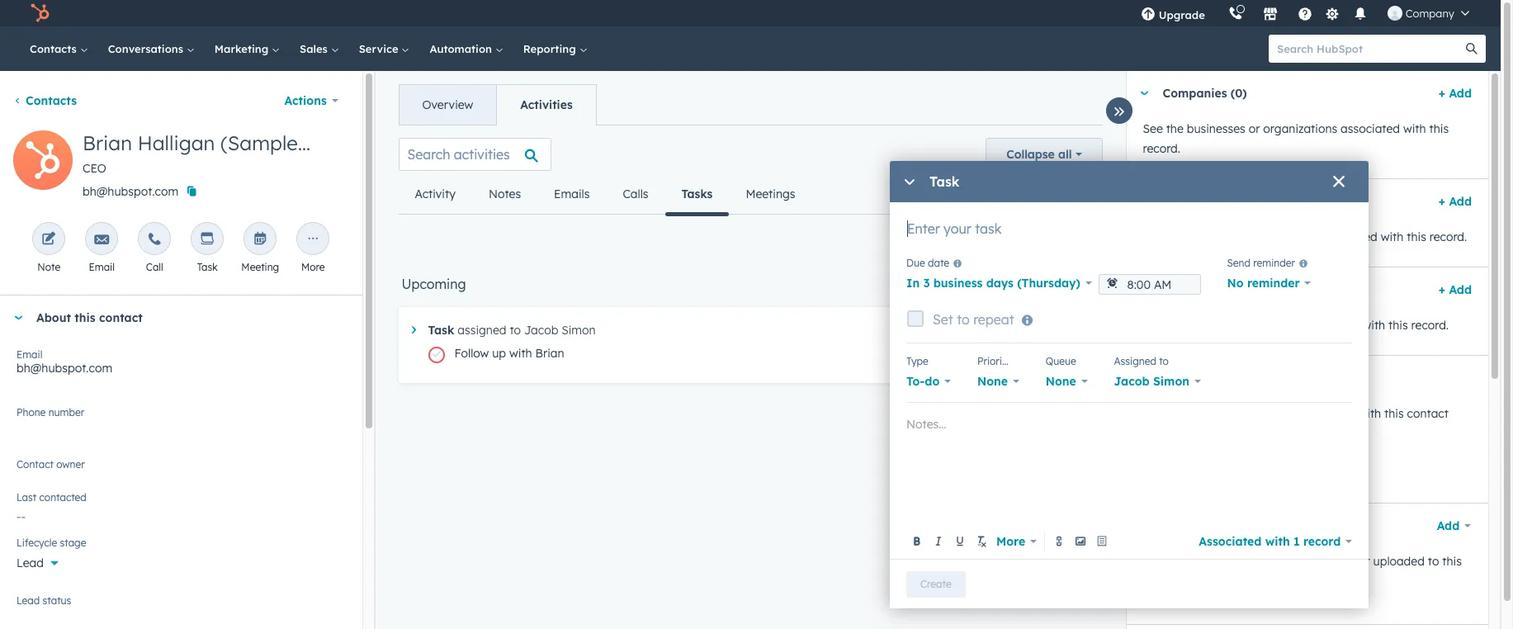 Task type: describe. For each thing, give the bounding box(es) containing it.
all
[[1059, 147, 1072, 162]]

using
[[1143, 426, 1172, 441]]

record
[[1304, 534, 1341, 549]]

jacob inside the jacob simon popup button
[[1114, 374, 1150, 389]]

to-do
[[907, 374, 940, 389]]

about
[[36, 310, 71, 325]]

lead for lead
[[17, 556, 44, 571]]

payments
[[1239, 406, 1293, 421]]

actions
[[284, 93, 327, 108]]

+ for track the customer requests associated with this record.
[[1439, 282, 1446, 297]]

requests
[[1250, 318, 1297, 333]]

tickets
[[1163, 282, 1204, 297]]

emails button
[[538, 174, 606, 214]]

meeting image
[[253, 232, 268, 248]]

hubspot
[[1176, 426, 1224, 441]]

see the businesses or organizations associated with this record.
[[1143, 121, 1449, 156]]

caret image for tickets
[[1140, 288, 1150, 292]]

lead button
[[17, 547, 346, 574]]

customer
[[1196, 318, 1247, 333]]

attached
[[1212, 554, 1262, 569]]

collapse all
[[1007, 147, 1072, 162]]

send reminder
[[1227, 257, 1295, 269]]

status
[[43, 595, 71, 607]]

associated inside see the businesses or organizations associated with this record.
[[1341, 121, 1400, 136]]

no owner button
[[17, 456, 346, 483]]

caret image for payments
[[1140, 376, 1150, 380]]

this inside dropdown button
[[75, 310, 96, 325]]

note image
[[41, 232, 56, 248]]

more inside popup button
[[997, 534, 1026, 549]]

number
[[48, 406, 84, 419]]

add for 1st + add 'button'
[[1449, 86, 1472, 101]]

task inside upcoming feed
[[428, 323, 454, 338]]

sales link
[[290, 26, 349, 71]]

jacob simon image
[[1388, 6, 1403, 21]]

or inside see the businesses or organizations associated with this record.
[[1249, 121, 1260, 136]]

assigned
[[458, 323, 507, 338]]

collapse all button
[[986, 138, 1103, 171]]

no reminder
[[1227, 276, 1300, 291]]

organizations
[[1264, 121, 1338, 136]]

due
[[907, 257, 925, 269]]

this inside collect and track payments associated with this contact using hubspot payments.
[[1385, 406, 1404, 421]]

due date
[[907, 257, 950, 269]]

this inside see the businesses or organizations associated with this record.
[[1430, 121, 1449, 136]]

owner up contacted
[[56, 458, 85, 471]]

company
[[1406, 7, 1455, 20]]

add inside popup button
[[1437, 519, 1460, 533]]

task image
[[200, 232, 215, 248]]

reporting
[[523, 42, 579, 55]]

automation link
[[420, 26, 513, 71]]

+ add for track the revenue opportunities associated with this record.
[[1439, 194, 1472, 209]]

2 horizontal spatial task
[[930, 174, 960, 190]]

email for email bh@hubspot.com
[[17, 348, 42, 361]]

do
[[925, 374, 940, 389]]

lead for lead status
[[17, 595, 40, 607]]

see for see the businesses or organizations associated with this record.
[[1143, 121, 1163, 136]]

collect
[[1143, 406, 1180, 421]]

in
[[907, 276, 920, 291]]

no inside 'contact owner no owner'
[[17, 465, 33, 480]]

tickets (0) button
[[1127, 268, 1432, 312]]

search image
[[1466, 43, 1478, 54]]

none for priority
[[978, 374, 1008, 389]]

contact owner no owner
[[17, 458, 85, 480]]

the for files
[[1166, 554, 1184, 569]]

0 vertical spatial bh@hubspot.com
[[83, 184, 178, 199]]

track for track the revenue opportunities associated with this record.
[[1143, 230, 1172, 244]]

company button
[[1378, 0, 1480, 26]]

brian inside brian halligan (sample contact) ceo
[[83, 130, 132, 155]]

activity button
[[398, 174, 472, 214]]

send
[[1227, 257, 1251, 269]]

files
[[1187, 554, 1209, 569]]

the for revenue
[[1176, 230, 1193, 244]]

+ for track the revenue opportunities associated with this record.
[[1439, 194, 1446, 209]]

0 horizontal spatial more
[[301, 261, 325, 273]]

close dialog image
[[1333, 176, 1346, 189]]

lead status
[[17, 595, 71, 607]]

add for + add 'button' related to track the revenue opportunities associated with this record.
[[1449, 194, 1472, 209]]

to right set
[[957, 311, 970, 328]]

+ add button for track the revenue opportunities associated with this record.
[[1439, 192, 1472, 211]]

none button for queue
[[1046, 370, 1088, 393]]

(0) for payments (0)
[[1224, 371, 1240, 386]]

automation
[[430, 42, 495, 55]]

activities
[[1307, 554, 1356, 569]]

stage
[[60, 537, 86, 549]]

activity
[[415, 187, 456, 201]]

caret image for about this contact
[[13, 316, 23, 320]]

actions button
[[274, 84, 349, 117]]

track for track the customer requests associated with this record.
[[1143, 318, 1172, 333]]

uploaded
[[1374, 554, 1425, 569]]

your
[[1279, 554, 1304, 569]]

phone number
[[17, 406, 84, 419]]

companies (0)
[[1163, 86, 1247, 101]]

0 vertical spatial contacts link
[[20, 26, 98, 71]]

call
[[146, 261, 163, 273]]

hubspot image
[[30, 3, 50, 23]]

to right the uploaded
[[1428, 554, 1440, 569]]

reporting link
[[513, 26, 597, 71]]

call image
[[147, 232, 162, 248]]

1 + add button from the top
[[1439, 83, 1472, 103]]

last
[[17, 491, 36, 504]]

with inside upcoming feed
[[509, 346, 532, 361]]

search button
[[1458, 35, 1486, 63]]

about this contact
[[36, 310, 143, 325]]

associated
[[1199, 534, 1262, 549]]

upgrade
[[1159, 8, 1205, 21]]

date
[[928, 257, 950, 269]]

meeting
[[241, 261, 279, 273]]

business
[[934, 276, 983, 291]]

more button
[[993, 530, 1040, 553]]

marketing
[[215, 42, 272, 55]]

1
[[1294, 534, 1300, 549]]

1 + from the top
[[1439, 86, 1446, 101]]

the for businesses
[[1166, 121, 1184, 136]]

conversations link
[[98, 26, 205, 71]]

up
[[492, 346, 506, 361]]

contact inside collect and track payments associated with this contact using hubspot payments.
[[1408, 406, 1449, 421]]

ceo
[[83, 161, 106, 176]]

set
[[933, 311, 953, 328]]

attachments
[[1163, 519, 1236, 533]]

or inside see the files attached to your activities or uploaded to this record.
[[1359, 554, 1370, 569]]

settings image
[[1326, 7, 1340, 22]]

to up the jacob simon popup button
[[1159, 355, 1169, 367]]

upgrade image
[[1141, 7, 1156, 22]]

Phone number text field
[[17, 404, 346, 437]]

emails
[[554, 187, 590, 201]]

help button
[[1291, 0, 1319, 26]]

associated with 1 record button
[[1199, 530, 1353, 553]]

brian inside upcoming feed
[[536, 346, 564, 361]]

priority
[[978, 355, 1011, 367]]



Task type: locate. For each thing, give the bounding box(es) containing it.
caret image inside deals (0) dropdown button
[[1140, 199, 1150, 204]]

add for + add 'button' corresponding to track the customer requests associated with this record.
[[1449, 282, 1472, 297]]

deals
[[1163, 194, 1195, 209]]

in 3 business days (thursday)
[[907, 276, 1081, 291]]

0 vertical spatial navigation
[[398, 84, 597, 126]]

3 + add button from the top
[[1439, 280, 1472, 300]]

sales
[[300, 42, 331, 55]]

0 vertical spatial lead
[[17, 556, 44, 571]]

0 vertical spatial or
[[1249, 121, 1260, 136]]

(0) for tickets (0)
[[1208, 282, 1224, 297]]

the for customer
[[1176, 318, 1193, 333]]

brian
[[83, 130, 132, 155], [536, 346, 564, 361]]

1 horizontal spatial simon
[[1154, 374, 1190, 389]]

in 3 business days (thursday) button
[[907, 272, 1092, 295]]

attachments button
[[1127, 504, 1420, 548]]

or right activities
[[1359, 554, 1370, 569]]

halligan
[[138, 130, 215, 155]]

0 horizontal spatial email
[[17, 348, 42, 361]]

and
[[1183, 406, 1204, 421]]

none button for priority
[[978, 370, 1020, 393]]

(0) right the tickets
[[1208, 282, 1224, 297]]

notes button
[[472, 174, 538, 214]]

+ add
[[1439, 86, 1472, 101], [1439, 194, 1472, 209], [1439, 282, 1472, 297]]

0 vertical spatial brian
[[83, 130, 132, 155]]

contacts link up edit popup button
[[13, 93, 77, 108]]

1 horizontal spatial no
[[1227, 276, 1244, 291]]

none button down priority
[[978, 370, 1020, 393]]

more image
[[306, 232, 321, 248]]

email image
[[94, 232, 109, 248]]

none
[[978, 374, 1008, 389], [1046, 374, 1077, 389]]

contacts link
[[20, 26, 98, 71], [13, 93, 77, 108]]

0 vertical spatial email
[[89, 261, 115, 273]]

1 vertical spatial + add
[[1439, 194, 1472, 209]]

email inside email bh@hubspot.com
[[17, 348, 42, 361]]

1 vertical spatial see
[[1143, 554, 1163, 569]]

2 none button from the left
[[1046, 370, 1088, 393]]

navigation containing activity
[[398, 174, 812, 216]]

jacob simon button
[[1114, 370, 1201, 393]]

1 vertical spatial reminder
[[1248, 276, 1300, 291]]

no up last
[[17, 465, 33, 480]]

none button down the queue
[[1046, 370, 1088, 393]]

0 horizontal spatial simon
[[562, 323, 596, 338]]

caret image inside about this contact dropdown button
[[13, 316, 23, 320]]

2 none from the left
[[1046, 374, 1077, 389]]

(0) inside dropdown button
[[1208, 282, 1224, 297]]

notes
[[489, 187, 521, 201]]

the inside see the files attached to your activities or uploaded to this record.
[[1166, 554, 1184, 569]]

queue
[[1046, 355, 1076, 367]]

associated down payments (0) dropdown button at the right
[[1296, 406, 1355, 421]]

1 vertical spatial + add button
[[1439, 192, 1472, 211]]

1 vertical spatial track
[[1143, 318, 1172, 333]]

calling icon button
[[1222, 2, 1250, 24]]

record. inside see the files attached to your activities or uploaded to this record.
[[1143, 574, 1181, 589]]

associated up close dialog icon
[[1341, 121, 1400, 136]]

1 vertical spatial or
[[1359, 554, 1370, 569]]

2 see from the top
[[1143, 554, 1163, 569]]

associated right requests
[[1300, 318, 1360, 333]]

1 vertical spatial contacts link
[[13, 93, 77, 108]]

(0) for companies (0)
[[1231, 86, 1247, 101]]

1 horizontal spatial contact
[[1408, 406, 1449, 421]]

record. inside see the businesses or organizations associated with this record.
[[1143, 141, 1181, 156]]

reminder
[[1254, 257, 1295, 269], [1248, 276, 1300, 291]]

contacts up edit popup button
[[26, 93, 77, 108]]

the
[[1166, 121, 1184, 136], [1176, 230, 1193, 244], [1176, 318, 1193, 333], [1166, 554, 1184, 569]]

payments (0)
[[1163, 371, 1240, 386]]

1 vertical spatial contacts
[[26, 93, 77, 108]]

0 vertical spatial contacts
[[30, 42, 80, 55]]

to down associated with 1 record
[[1265, 554, 1276, 569]]

1 none button from the left
[[978, 370, 1020, 393]]

reminder inside popup button
[[1248, 276, 1300, 291]]

track down deals
[[1143, 230, 1172, 244]]

1 see from the top
[[1143, 121, 1163, 136]]

reminder up no reminder popup button
[[1254, 257, 1295, 269]]

minimize dialog image
[[903, 176, 917, 189]]

0 vertical spatial see
[[1143, 121, 1163, 136]]

with
[[1404, 121, 1427, 136], [1381, 230, 1404, 244], [1363, 318, 1386, 333], [509, 346, 532, 361], [1359, 406, 1382, 421], [1266, 534, 1290, 549]]

0 vertical spatial simon
[[562, 323, 596, 338]]

or right 'businesses'
[[1249, 121, 1260, 136]]

the down the tickets
[[1176, 318, 1193, 333]]

notifications image
[[1353, 7, 1368, 22]]

jacob inside upcoming feed
[[524, 323, 558, 338]]

2 + add from the top
[[1439, 194, 1472, 209]]

caret image left companies
[[1140, 91, 1150, 95]]

1 horizontal spatial more
[[997, 534, 1026, 549]]

+ add button for track the customer requests associated with this record.
[[1439, 280, 1472, 300]]

0 vertical spatial contact
[[99, 310, 143, 325]]

1 track from the top
[[1143, 230, 1172, 244]]

lead
[[17, 556, 44, 571], [17, 595, 40, 607]]

the left "revenue" on the top right
[[1176, 230, 1193, 244]]

to inside upcoming feed
[[510, 323, 521, 338]]

none down the queue
[[1046, 374, 1077, 389]]

0 vertical spatial caret image
[[1140, 199, 1150, 204]]

jacob down assigned
[[1114, 374, 1150, 389]]

contact inside dropdown button
[[99, 310, 143, 325]]

upcoming
[[402, 276, 466, 292]]

track the revenue opportunities associated with this record.
[[1143, 230, 1468, 244]]

lifecycle
[[17, 537, 57, 549]]

reminder down send reminder
[[1248, 276, 1300, 291]]

caret image left deals
[[1140, 199, 1150, 204]]

tasks
[[682, 187, 713, 201]]

0 vertical spatial task
[[930, 174, 960, 190]]

1 vertical spatial task
[[197, 261, 218, 273]]

0 horizontal spatial jacob
[[524, 323, 558, 338]]

edit button
[[13, 130, 73, 196]]

1 none from the left
[[978, 374, 1008, 389]]

caret image left the tickets
[[1140, 288, 1150, 292]]

with inside associated with 1 record popup button
[[1266, 534, 1290, 549]]

tasks button
[[665, 174, 729, 216]]

marketing link
[[205, 26, 290, 71]]

(sample
[[221, 130, 298, 155]]

0 horizontal spatial brian
[[83, 130, 132, 155]]

+ add for track the customer requests associated with this record.
[[1439, 282, 1472, 297]]

caret image inside tickets (0) dropdown button
[[1140, 288, 1150, 292]]

marketplaces button
[[1253, 0, 1288, 26]]

see
[[1143, 121, 1163, 136], [1143, 554, 1163, 569]]

notifications button
[[1347, 0, 1375, 26]]

0 horizontal spatial none button
[[978, 370, 1020, 393]]

0 horizontal spatial caret image
[[13, 316, 23, 320]]

2 lead from the top
[[17, 595, 40, 607]]

simon up follow up with brian
[[562, 323, 596, 338]]

simon inside upcoming feed
[[562, 323, 596, 338]]

2 vertical spatial task
[[428, 323, 454, 338]]

marketplaces image
[[1263, 7, 1278, 22]]

1 vertical spatial contact
[[1408, 406, 1449, 421]]

task down task 'icon'
[[197, 261, 218, 273]]

more
[[301, 261, 325, 273], [997, 534, 1026, 549]]

service link
[[349, 26, 420, 71]]

0 vertical spatial reminder
[[1254, 257, 1295, 269]]

service
[[359, 42, 402, 55]]

collect and track payments associated with this contact using hubspot payments.
[[1143, 406, 1449, 441]]

Title text field
[[907, 219, 1353, 252]]

lifecycle stage
[[17, 537, 86, 549]]

contacts link down hubspot 'link'
[[20, 26, 98, 71]]

none down priority
[[978, 374, 1008, 389]]

2 + from the top
[[1439, 194, 1446, 209]]

no reminder button
[[1227, 272, 1312, 295]]

help image
[[1298, 7, 1313, 22]]

phone
[[17, 406, 46, 419]]

assigned to
[[1114, 355, 1169, 367]]

(0) right deals
[[1199, 194, 1215, 209]]

1 navigation from the top
[[398, 84, 597, 126]]

track the customer requests associated with this record.
[[1143, 318, 1449, 333]]

associated for requests
[[1300, 318, 1360, 333]]

0 vertical spatial no
[[1227, 276, 1244, 291]]

1 horizontal spatial none
[[1046, 374, 1077, 389]]

the inside see the businesses or organizations associated with this record.
[[1166, 121, 1184, 136]]

see left files
[[1143, 554, 1163, 569]]

1 vertical spatial caret image
[[13, 316, 23, 320]]

associated
[[1341, 121, 1400, 136], [1319, 230, 1378, 244], [1300, 318, 1360, 333], [1296, 406, 1355, 421]]

email bh@hubspot.com
[[17, 348, 112, 376]]

menu containing company
[[1129, 0, 1481, 26]]

(0) inside dropdown button
[[1231, 86, 1247, 101]]

simon
[[562, 323, 596, 338], [1154, 374, 1190, 389]]

no inside popup button
[[1227, 276, 1244, 291]]

1 horizontal spatial task
[[428, 323, 454, 338]]

upcoming feed
[[385, 125, 1116, 403]]

see inside see the businesses or organizations associated with this record.
[[1143, 121, 1163, 136]]

(thursday)
[[1017, 276, 1081, 291]]

1 horizontal spatial caret image
[[1140, 199, 1150, 204]]

1 vertical spatial email
[[17, 348, 42, 361]]

menu
[[1129, 0, 1481, 26]]

email down email image
[[89, 261, 115, 273]]

calls button
[[606, 174, 665, 214]]

hubspot link
[[20, 3, 62, 23]]

with inside collect and track payments associated with this contact using hubspot payments.
[[1359, 406, 1382, 421]]

this inside see the files attached to your activities or uploaded to this record.
[[1443, 554, 1462, 569]]

with inside see the businesses or organizations associated with this record.
[[1404, 121, 1427, 136]]

overview button
[[399, 85, 497, 125]]

1 vertical spatial simon
[[1154, 374, 1190, 389]]

0 vertical spatial track
[[1143, 230, 1172, 244]]

businesses
[[1187, 121, 1246, 136]]

menu item
[[1217, 0, 1220, 26]]

add button
[[1427, 509, 1472, 542]]

0 vertical spatial + add
[[1439, 86, 1472, 101]]

email down about
[[17, 348, 42, 361]]

caret image for companies
[[1140, 91, 1150, 95]]

contact)
[[303, 130, 385, 155]]

calls
[[623, 187, 649, 201]]

1 + add from the top
[[1439, 86, 1472, 101]]

jacob simon
[[1114, 374, 1190, 389]]

see down companies
[[1143, 121, 1163, 136]]

2 navigation from the top
[[398, 174, 812, 216]]

3 + add from the top
[[1439, 282, 1472, 297]]

track up assigned to
[[1143, 318, 1172, 333]]

to-do button
[[907, 370, 951, 393]]

this
[[1430, 121, 1449, 136], [1407, 230, 1427, 244], [75, 310, 96, 325], [1389, 318, 1408, 333], [1385, 406, 1404, 421], [1443, 554, 1462, 569]]

caret image down assigned to
[[1140, 376, 1150, 380]]

Search HubSpot search field
[[1269, 35, 1471, 63]]

owner
[[56, 458, 85, 471], [36, 465, 69, 480]]

lead down lifecycle
[[17, 556, 44, 571]]

payments.
[[1227, 426, 1284, 441]]

simon up collect
[[1154, 374, 1190, 389]]

caret image inside companies (0) dropdown button
[[1140, 91, 1150, 95]]

1 horizontal spatial or
[[1359, 554, 1370, 569]]

contacts
[[30, 42, 80, 55], [26, 93, 77, 108]]

companies (0) button
[[1127, 71, 1432, 116]]

0 horizontal spatial none
[[978, 374, 1008, 389]]

contacts down hubspot 'link'
[[30, 42, 80, 55]]

(0) up 'track' at the right bottom
[[1224, 371, 1240, 386]]

navigation
[[398, 84, 597, 126], [398, 174, 812, 216]]

associated down close dialog icon
[[1319, 230, 1378, 244]]

lead left 'status'
[[17, 595, 40, 607]]

associated for opportunities
[[1319, 230, 1378, 244]]

1 vertical spatial +
[[1439, 194, 1446, 209]]

2 vertical spatial + add
[[1439, 282, 1472, 297]]

contact
[[99, 310, 143, 325], [1408, 406, 1449, 421]]

none for queue
[[1046, 374, 1077, 389]]

email
[[89, 261, 115, 273], [17, 348, 42, 361]]

caret image for deals (0)
[[1140, 199, 1150, 204]]

0 horizontal spatial contact
[[99, 310, 143, 325]]

1 vertical spatial jacob
[[1114, 374, 1150, 389]]

to up follow up with brian
[[510, 323, 521, 338]]

HH:MM text field
[[1099, 274, 1201, 295]]

1 vertical spatial bh@hubspot.com
[[17, 361, 112, 376]]

3 + from the top
[[1439, 282, 1446, 297]]

see for see the files attached to your activities or uploaded to this record.
[[1143, 554, 1163, 569]]

2 vertical spatial + add button
[[1439, 280, 1472, 300]]

calling icon image
[[1228, 7, 1243, 21]]

task left assigned at the bottom
[[428, 323, 454, 338]]

0 vertical spatial more
[[301, 261, 325, 273]]

the down companies
[[1166, 121, 1184, 136]]

tickets (0)
[[1163, 282, 1224, 297]]

record.
[[1143, 141, 1181, 156], [1430, 230, 1468, 244], [1412, 318, 1449, 333], [1143, 574, 1181, 589]]

0 horizontal spatial no
[[17, 465, 33, 480]]

0 vertical spatial +
[[1439, 86, 1446, 101]]

1 vertical spatial lead
[[17, 595, 40, 607]]

owner up last contacted
[[36, 465, 69, 480]]

Last contacted text field
[[17, 501, 346, 528]]

bh@hubspot.com down 'ceo'
[[83, 184, 178, 199]]

note
[[37, 261, 60, 273]]

1 lead from the top
[[17, 556, 44, 571]]

(0) for deals (0)
[[1199, 194, 1215, 209]]

caret image inside upcoming feed
[[412, 326, 416, 334]]

caret image
[[1140, 91, 1150, 95], [1140, 288, 1150, 292], [412, 326, 416, 334], [1140, 376, 1150, 380]]

1 vertical spatial brian
[[536, 346, 564, 361]]

1 horizontal spatial jacob
[[1114, 374, 1150, 389]]

associated for payments
[[1296, 406, 1355, 421]]

navigation containing overview
[[398, 84, 597, 126]]

lead inside popup button
[[17, 556, 44, 571]]

2 vertical spatial +
[[1439, 282, 1446, 297]]

brian down task assigned to jacob simon
[[536, 346, 564, 361]]

(0) up 'businesses'
[[1231, 86, 1247, 101]]

contact
[[17, 458, 54, 471]]

2 track from the top
[[1143, 318, 1172, 333]]

no down send
[[1227, 276, 1244, 291]]

bh@hubspot.com
[[83, 184, 178, 199], [17, 361, 112, 376]]

opportunities
[[1242, 230, 1315, 244]]

caret image inside payments (0) dropdown button
[[1140, 376, 1150, 380]]

task
[[930, 174, 960, 190], [197, 261, 218, 273], [428, 323, 454, 338]]

bh@hubspot.com up number
[[17, 361, 112, 376]]

caret image down upcoming
[[412, 326, 416, 334]]

0 vertical spatial + add button
[[1439, 83, 1472, 103]]

the left files
[[1166, 554, 1184, 569]]

follow up with brian
[[455, 346, 564, 361]]

caret image left about
[[13, 316, 23, 320]]

0 horizontal spatial task
[[197, 261, 218, 273]]

2 + add button from the top
[[1439, 192, 1472, 211]]

navigation inside upcoming feed
[[398, 174, 812, 216]]

jacob up follow up with brian
[[524, 323, 558, 338]]

task right minimize dialog icon on the right of the page
[[930, 174, 960, 190]]

0 vertical spatial jacob
[[524, 323, 558, 338]]

1 horizontal spatial brian
[[536, 346, 564, 361]]

caret image
[[1140, 199, 1150, 204], [13, 316, 23, 320]]

repeat
[[974, 311, 1014, 328]]

0 horizontal spatial or
[[1249, 121, 1260, 136]]

1 vertical spatial more
[[997, 534, 1026, 549]]

1 vertical spatial no
[[17, 465, 33, 480]]

1 vertical spatial navigation
[[398, 174, 812, 216]]

Search activities search field
[[398, 138, 551, 171]]

see inside see the files attached to your activities or uploaded to this record.
[[1143, 554, 1163, 569]]

activities
[[520, 97, 573, 112]]

1 horizontal spatial none button
[[1046, 370, 1088, 393]]

1 horizontal spatial email
[[89, 261, 115, 273]]

reminder for no reminder
[[1248, 276, 1300, 291]]

reminder for send reminder
[[1254, 257, 1295, 269]]

associated inside collect and track payments associated with this contact using hubspot payments.
[[1296, 406, 1355, 421]]

brian up 'ceo'
[[83, 130, 132, 155]]

simon inside popup button
[[1154, 374, 1190, 389]]

email for email
[[89, 261, 115, 273]]



Task type: vqa. For each thing, say whether or not it's contained in the screenshot.
Tracking inside Account Setup element
no



